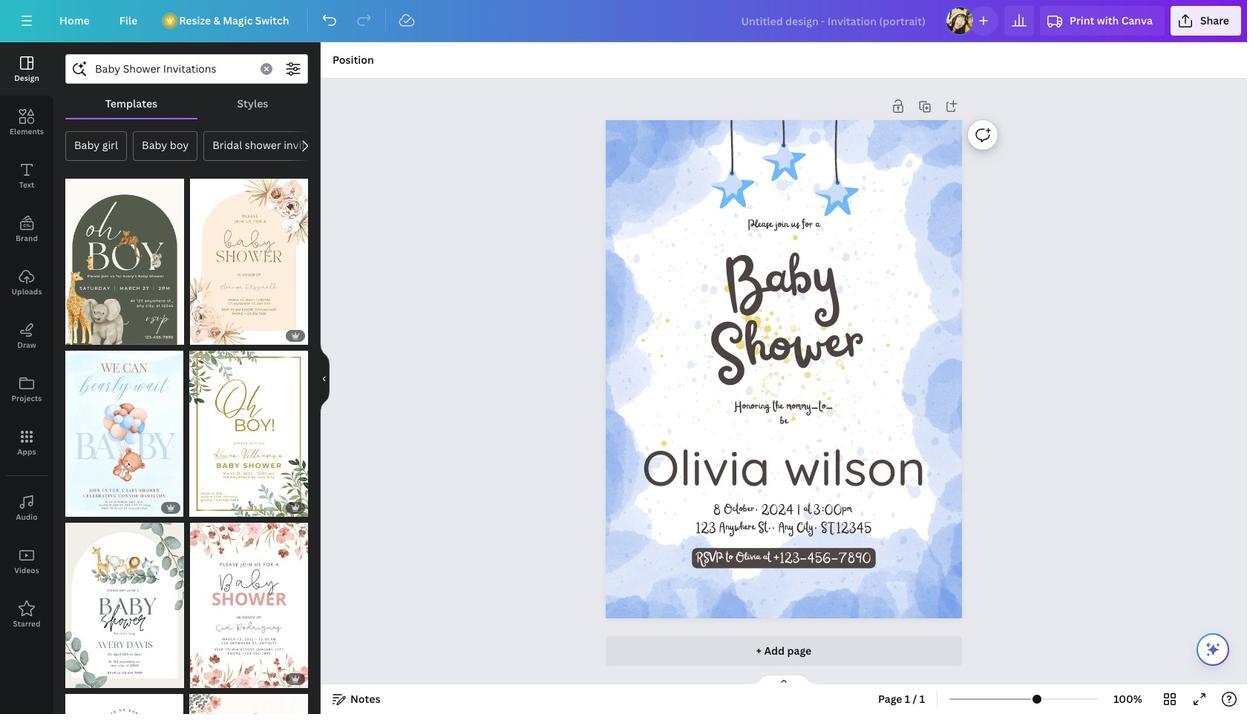 Task type: describe. For each thing, give the bounding box(es) containing it.
uploads
[[11, 287, 42, 297]]

share button
[[1171, 6, 1241, 36]]

greenery safari baby shower invitation group
[[65, 514, 184, 689]]

rsvp to olivia at +123-456-7890
[[697, 551, 871, 567]]

gold and green foliage baby shower invitation group
[[189, 342, 308, 517]]

to-
[[819, 400, 833, 415]]

girl
[[102, 138, 118, 152]]

templates button
[[65, 90, 197, 118]]

text button
[[0, 149, 53, 203]]

mommy-
[[786, 400, 819, 415]]

1 1 from the left
[[905, 693, 910, 707]]

home link
[[48, 6, 102, 36]]

apps button
[[0, 416, 53, 470]]

for
[[802, 218, 813, 234]]

st.,
[[758, 521, 776, 537]]

greenery safari baby shower invitation image
[[65, 523, 184, 689]]

7890
[[839, 551, 871, 567]]

position button
[[327, 48, 380, 72]]

we can bearly wait baby shower invitation group
[[65, 342, 183, 517]]

join
[[775, 218, 788, 234]]

text
[[19, 180, 34, 190]]

uploads button
[[0, 256, 53, 310]]

baby girl
[[74, 138, 118, 152]]

show pages image
[[748, 675, 820, 687]]

styles button
[[197, 90, 308, 118]]

videos
[[14, 566, 39, 576]]

switch
[[255, 13, 289, 27]]

resize & magic switch button
[[155, 6, 301, 36]]

shower
[[245, 138, 281, 152]]

templates
[[105, 97, 157, 111]]

invitations
[[284, 138, 337, 152]]

anywhere
[[719, 521, 755, 537]]

rsvp
[[697, 551, 723, 567]]

videos button
[[0, 535, 53, 589]]

brand
[[16, 233, 38, 244]]

baby for baby girl
[[74, 138, 100, 152]]

12345
[[836, 521, 872, 537]]

gold and green foliage baby shower invitation image
[[189, 351, 308, 517]]

olivia wilson
[[642, 437, 926, 499]]

baby boy button
[[133, 131, 198, 161]]

any
[[778, 521, 794, 537]]

file button
[[107, 6, 149, 36]]

print with canva
[[1070, 13, 1153, 27]]

page
[[787, 644, 812, 659]]

october,
[[724, 503, 759, 518]]

1 vertical spatial olivia
[[736, 551, 760, 567]]

456-
[[807, 551, 839, 567]]

starred
[[13, 619, 41, 630]]

2 1 from the left
[[920, 693, 925, 707]]

shower
[[706, 303, 867, 403]]

Design title text field
[[729, 6, 939, 36]]

pink watercolor baby shower invitation group
[[189, 686, 308, 715]]

share
[[1200, 13, 1229, 27]]

resize
[[179, 13, 211, 27]]

with
[[1097, 13, 1119, 27]]

canva assistant image
[[1204, 641, 1222, 659]]

please
[[748, 218, 772, 234]]

add
[[764, 644, 785, 659]]

123
[[696, 521, 716, 537]]

bridal
[[212, 138, 242, 152]]

starred button
[[0, 589, 53, 642]]

to
[[726, 551, 733, 567]]

+123-
[[773, 551, 807, 567]]



Task type: vqa. For each thing, say whether or not it's contained in the screenshot.
Winter at top
no



Task type: locate. For each thing, give the bounding box(es) containing it.
we can bearly wait baby shower invitation image
[[65, 351, 183, 517]]

brand button
[[0, 203, 53, 256]]

1 left /
[[905, 693, 910, 707]]

home
[[59, 13, 90, 27]]

pastel boho floral arch baby shower invitation group
[[190, 170, 308, 345]]

white and brown watercolor cute baby shower invitation image
[[65, 695, 183, 715]]

baby boy
[[142, 138, 189, 152]]

8 october, 2024 | at 3:00pm
[[713, 503, 852, 518]]

100%
[[1114, 693, 1143, 707]]

bridal shower invitations
[[212, 138, 337, 152]]

+ add page button
[[606, 637, 962, 667]]

baby down join
[[721, 237, 841, 333]]

safari animals boy baby shower invitation oh boy group
[[65, 170, 184, 345]]

white and brown watercolor cute baby shower invitation group
[[65, 686, 183, 715]]

Use 5+ words to describe... search field
[[95, 55, 252, 83]]

safari animals boy baby shower invitation oh boy image
[[65, 179, 184, 345]]

pink cute floral baby shower invitation image
[[190, 523, 308, 689]]

at left +123-
[[763, 551, 770, 567]]

styles
[[237, 97, 268, 111]]

0 horizontal spatial baby
[[74, 138, 100, 152]]

olivia up the 8
[[642, 437, 770, 499]]

baby left girl
[[74, 138, 100, 152]]

baby left the boy
[[142, 138, 167, 152]]

draw
[[17, 340, 36, 350]]

|
[[797, 503, 801, 518]]

1 horizontal spatial baby
[[142, 138, 167, 152]]

hide image
[[320, 343, 330, 414]]

design button
[[0, 42, 53, 96]]

notes
[[350, 693, 380, 707]]

design
[[14, 73, 39, 83]]

side panel tab list
[[0, 42, 53, 642]]

magic
[[223, 13, 253, 27]]

100% button
[[1104, 688, 1152, 712]]

8
[[713, 503, 721, 518]]

olivia
[[642, 437, 770, 499], [736, 551, 760, 567]]

wilson
[[784, 437, 926, 499]]

audio button
[[0, 482, 53, 535]]

bridal shower invitations button
[[204, 131, 346, 161]]

page
[[878, 693, 902, 707]]

pink cute floral baby shower invitation group
[[190, 514, 308, 689]]

3:00pm
[[814, 503, 852, 518]]

1 horizontal spatial 1
[[920, 693, 925, 707]]

baby inside baby shower
[[721, 237, 841, 333]]

+
[[756, 644, 762, 659]]

honoring
[[735, 400, 770, 415]]

honoring the mommy-to- be
[[735, 400, 833, 430]]

canva
[[1122, 13, 1153, 27]]

elements button
[[0, 96, 53, 149]]

1
[[905, 693, 910, 707], [920, 693, 925, 707]]

baby girl button
[[65, 131, 127, 161]]

boy
[[170, 138, 189, 152]]

0 vertical spatial olivia
[[642, 437, 770, 499]]

pink watercolor baby shower invitation image
[[189, 695, 308, 715]]

/
[[913, 693, 917, 707]]

projects
[[12, 393, 42, 404]]

+ add page
[[756, 644, 812, 659]]

1 vertical spatial at
[[763, 551, 770, 567]]

at
[[804, 503, 811, 518], [763, 551, 770, 567]]

st
[[821, 521, 833, 537]]

123 anywhere st., any city, st 12345
[[696, 521, 872, 537]]

position
[[333, 53, 374, 67]]

city,
[[796, 521, 818, 537]]

baby inside "button"
[[142, 138, 167, 152]]

us
[[791, 218, 799, 234]]

1 horizontal spatial at
[[804, 503, 811, 518]]

file
[[119, 13, 137, 27]]

a
[[816, 218, 820, 234]]

audio
[[16, 512, 38, 523]]

main menu bar
[[0, 0, 1247, 42]]

at right '|'
[[804, 503, 811, 518]]

1 right /
[[920, 693, 925, 707]]

0 horizontal spatial 1
[[905, 693, 910, 707]]

olivia right to
[[736, 551, 760, 567]]

0 vertical spatial at
[[804, 503, 811, 518]]

print with canva button
[[1040, 6, 1165, 36]]

resize & magic switch
[[179, 13, 289, 27]]

baby for baby shower
[[721, 237, 841, 333]]

the
[[772, 400, 783, 415]]

2 horizontal spatial baby
[[721, 237, 841, 333]]

0 horizontal spatial at
[[763, 551, 770, 567]]

please join us for a
[[748, 218, 820, 234]]

be
[[780, 415, 788, 430]]

2024
[[762, 503, 794, 518]]

notes button
[[327, 688, 386, 712]]

baby inside button
[[74, 138, 100, 152]]

print
[[1070, 13, 1095, 27]]

elements
[[10, 126, 44, 137]]

baby for baby boy
[[142, 138, 167, 152]]

pastel boho floral arch baby shower invitation image
[[190, 179, 308, 345]]

apps
[[17, 447, 36, 457]]

page 1 / 1
[[878, 693, 925, 707]]

projects button
[[0, 363, 53, 416]]

draw button
[[0, 310, 53, 363]]

baby shower
[[706, 236, 867, 403]]

&
[[213, 13, 220, 27]]



